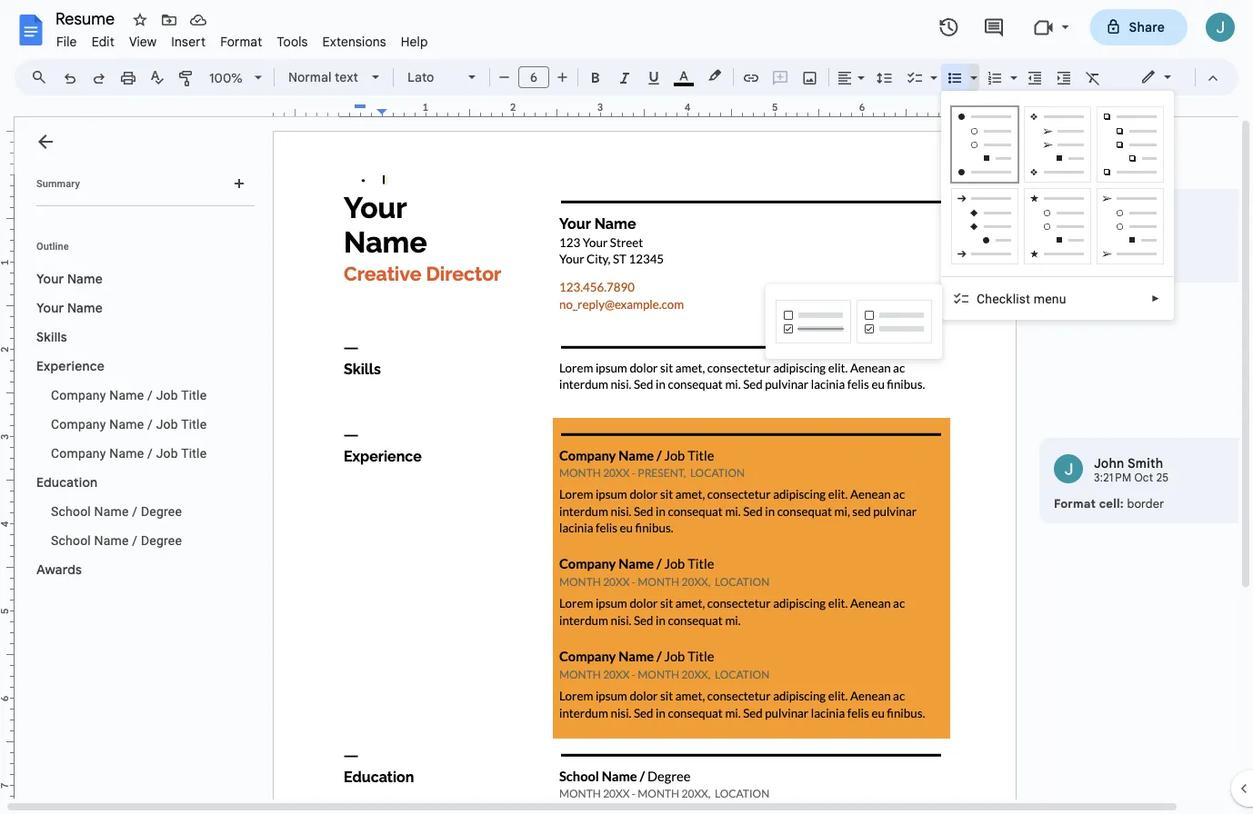 Task type: vqa. For each thing, say whether or not it's contained in the screenshot.
option
no



Task type: locate. For each thing, give the bounding box(es) containing it.
1 vertical spatial format
[[1054, 497, 1096, 511]]

menu inside application
[[941, 91, 1174, 320]]

school
[[51, 504, 91, 519], [51, 533, 91, 548]]

1 smith from the top
[[1128, 206, 1163, 222]]

row
[[948, 104, 1167, 186], [948, 186, 1167, 267], [773, 297, 935, 346]]

smith inside john smith 3:11 pm oct 25
[[1128, 206, 1163, 222]]

2 vertical spatial company name / job title
[[51, 446, 207, 461]]

smith down row 1. column 3. checkbox element
[[1128, 206, 1163, 222]]

school down education
[[51, 504, 91, 519]]

1 vertical spatial 25
[[1156, 472, 1169, 485]]

text color image
[[674, 65, 694, 86]]

menu bar containing file
[[49, 24, 435, 54]]

format
[[220, 34, 262, 50], [1054, 497, 1096, 511]]

your up skills
[[36, 300, 64, 316]]

3:11 pm
[[1094, 222, 1130, 236]]

john smith image up test
[[1054, 206, 1083, 235]]

0 vertical spatial smith
[[1128, 206, 1163, 222]]

your down outline
[[36, 271, 64, 287]]

25 inside john smith 3:21 pm oct 25
[[1156, 472, 1169, 485]]

2 john smith image from the top
[[1054, 455, 1083, 484]]

1 vertical spatial job
[[156, 417, 178, 432]]

0 vertical spatial john
[[1094, 206, 1125, 222]]

list containing john smith
[[1039, 189, 1253, 524]]

job
[[156, 388, 178, 403], [156, 417, 178, 432], [156, 446, 178, 461]]

smith
[[1128, 206, 1163, 222], [1128, 456, 1163, 472]]

smith up border
[[1128, 456, 1163, 472]]

2 john from the top
[[1094, 456, 1125, 472]]

2 vertical spatial job
[[156, 446, 178, 461]]

/
[[147, 388, 153, 403], [147, 417, 153, 432], [147, 446, 153, 461], [132, 504, 138, 519], [132, 533, 138, 548]]

1 vertical spatial your name
[[36, 300, 103, 316]]

0 vertical spatial company
[[51, 388, 106, 403]]

row 1. column 2. do not strikethrough text when checked element
[[857, 300, 932, 344]]

summary heading
[[36, 176, 80, 191]]

25 right 3:11 pm at the top of the page
[[1155, 222, 1167, 236]]

format up zoom field
[[220, 34, 262, 50]]

1 school from the top
[[51, 504, 91, 519]]

1 vertical spatial title
[[181, 417, 207, 432]]

oct right 3:11 pm at the top of the page
[[1133, 222, 1152, 236]]

0 horizontal spatial format
[[220, 34, 262, 50]]

summary
[[36, 178, 80, 189]]

c
[[977, 291, 985, 306]]

menu bar
[[49, 24, 435, 54]]

0 vertical spatial degree
[[141, 504, 182, 519]]

1 vertical spatial your
[[36, 300, 64, 316]]

0 vertical spatial format
[[220, 34, 262, 50]]

outline heading
[[15, 239, 262, 265]]

john smith 3:11 pm oct 25
[[1094, 206, 1167, 236]]

0 vertical spatial john smith image
[[1054, 206, 1083, 235]]

help
[[401, 34, 428, 50]]

1 job from the top
[[156, 388, 178, 403]]

1 horizontal spatial format
[[1054, 497, 1096, 511]]

menu
[[941, 91, 1174, 320]]

2 company name / job title from the top
[[51, 417, 207, 432]]

0 vertical spatial oct
[[1133, 222, 1152, 236]]

1 vertical spatial smith
[[1128, 456, 1163, 472]]

lato
[[407, 69, 434, 85]]

0 vertical spatial school
[[51, 504, 91, 519]]

your name down outline
[[36, 271, 103, 287]]

row 2. column 1. arrow, diamond, bullet element
[[951, 188, 1019, 265]]

john inside john smith 3:11 pm oct 25
[[1094, 206, 1125, 222]]

menu bar banner
[[0, 0, 1253, 815]]

format for format
[[220, 34, 262, 50]]

normal text
[[288, 69, 358, 85]]

education
[[36, 475, 98, 491]]

checklist menu image
[[926, 65, 938, 72]]

right margin image
[[945, 103, 1015, 116]]

menu containing c
[[941, 91, 1174, 320]]

25
[[1155, 222, 1167, 236], [1156, 472, 1169, 485]]

2 smith from the top
[[1128, 456, 1163, 472]]

h
[[985, 291, 992, 306]]

2 vertical spatial company
[[51, 446, 106, 461]]

view
[[129, 34, 157, 50]]

►
[[1151, 294, 1160, 304]]

your name up skills
[[36, 300, 103, 316]]

company name / job title
[[51, 388, 207, 403], [51, 417, 207, 432], [51, 446, 207, 461]]

john inside john smith 3:21 pm oct 25
[[1094, 456, 1125, 472]]

cell:
[[1099, 497, 1124, 511]]

top margin image
[[0, 132, 14, 180]]

tools menu item
[[270, 31, 315, 52]]

0 vertical spatial title
[[181, 388, 207, 403]]

Star checkbox
[[127, 7, 153, 33]]

school up awards
[[51, 533, 91, 548]]

2 vertical spatial title
[[181, 446, 207, 461]]

row 1. column 3. checkbox element
[[1097, 106, 1164, 183]]

25 inside john smith 3:11 pm oct 25
[[1155, 222, 1167, 236]]

2 job from the top
[[156, 417, 178, 432]]

1 vertical spatial school
[[51, 533, 91, 548]]

format left the cell:
[[1054, 497, 1096, 511]]

title
[[181, 388, 207, 403], [181, 417, 207, 432], [181, 446, 207, 461]]

25 up border
[[1156, 472, 1169, 485]]

your
[[36, 271, 64, 287], [36, 300, 64, 316]]

degree
[[141, 504, 182, 519], [141, 533, 182, 548]]

2 school from the top
[[51, 533, 91, 548]]

john up the format cell: border
[[1094, 456, 1125, 472]]

highlight color image
[[705, 65, 725, 86]]

0 vertical spatial your
[[36, 271, 64, 287]]

oct up border
[[1134, 472, 1153, 485]]

text
[[335, 69, 358, 85]]

1 company from the top
[[51, 388, 106, 403]]

numbered list menu image
[[1006, 65, 1018, 72]]

john smith image
[[1054, 206, 1083, 235], [1054, 455, 1083, 484]]

company
[[51, 388, 106, 403], [51, 417, 106, 432], [51, 446, 106, 461]]

school name / degree down education
[[51, 504, 182, 519]]

school name / degree up awards
[[51, 533, 182, 548]]

application
[[0, 0, 1253, 815]]

0 vertical spatial 25
[[1155, 222, 1167, 236]]

john right row 2. column 2. star, hollow, square element
[[1094, 206, 1125, 222]]

1 vertical spatial john
[[1094, 456, 1125, 472]]

school name / degree
[[51, 504, 182, 519], [51, 533, 182, 548]]

1 vertical spatial school name / degree
[[51, 533, 182, 548]]

main toolbar
[[54, 64, 1108, 92]]

0 vertical spatial job
[[156, 388, 178, 403]]

john
[[1094, 206, 1125, 222], [1094, 456, 1125, 472]]

0 vertical spatial school name / degree
[[51, 504, 182, 519]]

2 school name / degree from the top
[[51, 533, 182, 548]]

insert image image
[[800, 65, 821, 90]]

menu
[[1034, 291, 1066, 306]]

0 vertical spatial company name / job title
[[51, 388, 207, 403]]

1 vertical spatial company name / job title
[[51, 417, 207, 432]]

row 2. column 3. 3d arrow, hollow, square element
[[1097, 188, 1164, 265]]

experience
[[36, 358, 105, 374]]

oct inside john smith 3:11 pm oct 25
[[1133, 222, 1152, 236]]

1 your from the top
[[36, 271, 64, 287]]

0 vertical spatial your name
[[36, 271, 103, 287]]

1 vertical spatial john smith image
[[1054, 455, 1083, 484]]

1 vertical spatial oct
[[1134, 472, 1153, 485]]

share
[[1129, 19, 1165, 35]]

oct inside john smith 3:21 pm oct 25
[[1134, 472, 1153, 485]]

oct
[[1133, 222, 1152, 236], [1134, 472, 1153, 485]]

1 vertical spatial degree
[[141, 533, 182, 548]]

1 john smith image from the top
[[1054, 206, 1083, 235]]

1 vertical spatial company
[[51, 417, 106, 432]]

your name
[[36, 271, 103, 287], [36, 300, 103, 316]]

styles list. normal text selected. option
[[288, 65, 361, 90]]

document outline element
[[15, 117, 262, 800]]

list
[[1039, 189, 1253, 524]]

format inside format menu item
[[220, 34, 262, 50]]

format inside list
[[1054, 497, 1096, 511]]

name
[[67, 271, 103, 287], [67, 300, 103, 316], [109, 388, 144, 403], [109, 417, 144, 432], [109, 446, 144, 461], [94, 504, 129, 519], [94, 533, 129, 548]]

3 company name / job title from the top
[[51, 446, 207, 461]]

smith inside john smith 3:21 pm oct 25
[[1128, 456, 1163, 472]]

john smith image left '3:21 pm'
[[1054, 455, 1083, 484]]

1 john from the top
[[1094, 206, 1125, 222]]

2 company from the top
[[51, 417, 106, 432]]



Task type: describe. For each thing, give the bounding box(es) containing it.
test
[[1059, 249, 1082, 265]]

3 company from the top
[[51, 446, 106, 461]]

skills
[[36, 329, 67, 345]]

normal
[[288, 69, 331, 85]]

extensions menu item
[[315, 31, 394, 52]]

tools
[[277, 34, 308, 50]]

3 job from the top
[[156, 446, 178, 461]]

format for format cell: border
[[1054, 497, 1096, 511]]

format cell: border
[[1054, 497, 1164, 511]]

Zoom field
[[202, 65, 270, 92]]

2 your name from the top
[[36, 300, 103, 316]]

c h ecklist menu
[[977, 291, 1066, 306]]

file
[[56, 34, 77, 50]]

1 your name from the top
[[36, 271, 103, 287]]

john smith image for john smith 3:21 pm oct 25
[[1054, 455, 1083, 484]]

format menu item
[[213, 31, 270, 52]]

insert menu item
[[164, 31, 213, 52]]

2 degree from the top
[[141, 533, 182, 548]]

oct for john smith 3:11 pm oct 25
[[1133, 222, 1152, 236]]

share button
[[1090, 9, 1188, 45]]

application containing share
[[0, 0, 1253, 815]]

1 school name / degree from the top
[[51, 504, 182, 519]]

border
[[1127, 497, 1164, 511]]

outline
[[36, 241, 69, 252]]

row 2. column 2. star, hollow, square element
[[1024, 188, 1091, 265]]

help menu item
[[394, 31, 435, 52]]

john for john smith 3:21 pm oct 25
[[1094, 456, 1125, 472]]

Font size field
[[518, 66, 557, 89]]

row 1. column 1. strikethrough text when checked element
[[776, 300, 851, 344]]

left margin image
[[274, 103, 344, 116]]

line & paragraph spacing image
[[874, 65, 895, 90]]

align image
[[835, 65, 856, 90]]

menu bar inside menu bar banner
[[49, 24, 435, 54]]

smith for john smith 3:11 pm oct 25
[[1128, 206, 1163, 222]]

lato option
[[407, 65, 457, 90]]

3:21 pm
[[1094, 472, 1132, 485]]

john smith 3:21 pm oct 25
[[1094, 456, 1169, 485]]

edit
[[92, 34, 114, 50]]

edit menu item
[[84, 31, 122, 52]]

row 1. column 2. crossed diamond, 3d arrow, square element
[[1024, 106, 1091, 183]]

file menu item
[[49, 31, 84, 52]]

Menus field
[[23, 65, 63, 90]]

2 title from the top
[[181, 417, 207, 432]]

smith for john smith 3:21 pm oct 25
[[1128, 456, 1163, 472]]

checklist menu h element
[[977, 291, 1072, 306]]

ecklist
[[992, 291, 1030, 306]]

row 1. column 1. bullet, hollow, square element
[[950, 105, 1019, 184]]

25 for john smith 3:21 pm oct 25
[[1156, 472, 1169, 485]]

insert
[[171, 34, 206, 50]]

Rename text field
[[49, 7, 125, 29]]

2 your from the top
[[36, 300, 64, 316]]

john for john smith 3:11 pm oct 25
[[1094, 206, 1125, 222]]

Zoom text field
[[205, 65, 248, 91]]

Font size text field
[[519, 66, 548, 88]]

extensions
[[322, 34, 386, 50]]

1 degree from the top
[[141, 504, 182, 519]]

mode and view toolbar
[[1127, 59, 1228, 95]]

3 title from the top
[[181, 446, 207, 461]]

1 title from the top
[[181, 388, 207, 403]]

oct for john smith 3:21 pm oct 25
[[1134, 472, 1153, 485]]

awards
[[36, 562, 82, 578]]

john smith image for john smith 3:11 pm oct 25
[[1054, 206, 1083, 235]]

25 for john smith 3:11 pm oct 25
[[1155, 222, 1167, 236]]

1 company name / job title from the top
[[51, 388, 207, 403]]

view menu item
[[122, 31, 164, 52]]



